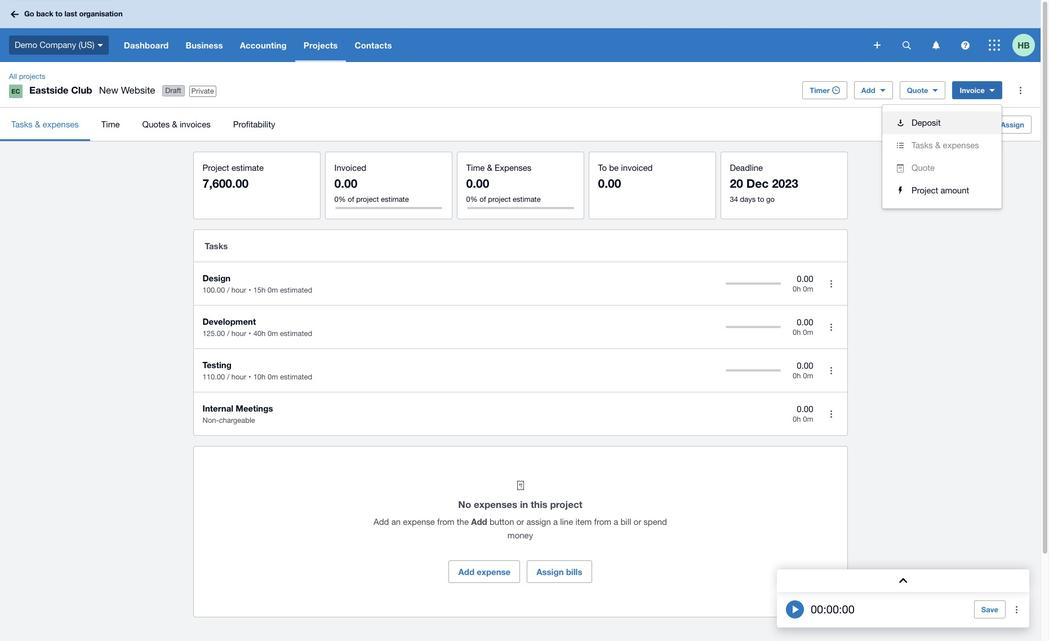 Task type: locate. For each thing, give the bounding box(es) containing it.
estimated right 10h at the bottom left
[[280, 373, 312, 381]]

add right timer button
[[862, 86, 876, 95]]

•
[[249, 286, 251, 294], [249, 329, 251, 338], [249, 373, 251, 381]]

2 vertical spatial •
[[249, 373, 251, 381]]

& right quotes
[[172, 119, 177, 129]]

2 vertical spatial estimated
[[280, 373, 312, 381]]

navigation containing dashboard
[[115, 28, 867, 62]]

project amount
[[912, 186, 970, 195]]

chargeable
[[219, 416, 255, 425]]

tasks down deposit
[[912, 140, 934, 150]]

wrapper image
[[894, 143, 908, 148], [894, 187, 908, 195]]

assign left bills
[[537, 567, 564, 577]]

1 horizontal spatial expense
[[477, 567, 511, 577]]

quotes & invoices link
[[131, 108, 222, 141]]

0h for development
[[793, 328, 802, 337]]

expenses
[[43, 119, 79, 129], [944, 140, 980, 150], [474, 498, 518, 510]]

2 0.00 0h 0m from the top
[[793, 317, 814, 337]]

/ inside testing 110.00 / hour • 10h 0m estimated
[[227, 373, 230, 381]]

0 vertical spatial •
[[249, 286, 251, 294]]

eastside
[[29, 84, 69, 96]]

expenses up button
[[474, 498, 518, 510]]

svg image
[[11, 10, 19, 18], [990, 39, 1001, 51], [933, 41, 940, 49], [962, 41, 970, 49], [875, 42, 881, 48], [97, 44, 103, 47]]

0 vertical spatial wrapper image
[[894, 143, 908, 148]]

add down the
[[459, 567, 475, 577]]

0 vertical spatial quote
[[908, 86, 929, 95]]

0 horizontal spatial project
[[203, 163, 229, 173]]

1 vertical spatial /
[[227, 329, 230, 338]]

assign button
[[981, 115, 1032, 133]]

quote up deposit
[[908, 86, 929, 95]]

wrapper image inside deposit button
[[894, 120, 908, 126]]

1 wrapper image from the top
[[894, 120, 908, 126]]

company
[[40, 40, 76, 49]]

estimated right 15h
[[280, 286, 312, 294]]

1 a from the left
[[554, 517, 558, 527]]

1 vertical spatial more options image
[[821, 403, 843, 425]]

1 vertical spatial wrapper image
[[894, 187, 908, 195]]

1 horizontal spatial project
[[488, 195, 511, 204]]

time for time & expenses 0.00 0% of project estimate
[[467, 163, 485, 173]]

2 horizontal spatial estimate
[[513, 195, 541, 204]]

group
[[883, 105, 1002, 209]]

0 horizontal spatial a
[[554, 517, 558, 527]]

0 vertical spatial to
[[55, 9, 63, 18]]

time for time
[[101, 119, 120, 129]]

estimated for testing
[[280, 373, 312, 381]]

profitability link
[[222, 108, 287, 141]]

add left an
[[374, 517, 389, 527]]

add
[[862, 86, 876, 95], [471, 516, 488, 527], [374, 517, 389, 527], [459, 567, 475, 577]]

1 vertical spatial quote
[[912, 163, 935, 173]]

1 estimated from the top
[[280, 286, 312, 294]]

hour inside design 100.00 / hour • 15h 0m estimated
[[232, 286, 246, 294]]

2 horizontal spatial tasks
[[912, 140, 934, 150]]

estimated inside testing 110.00 / hour • 10h 0m estimated
[[280, 373, 312, 381]]

hour down development
[[232, 329, 246, 338]]

navigation
[[115, 28, 867, 62]]

ec
[[11, 87, 20, 95]]

0 vertical spatial expense
[[403, 517, 435, 527]]

0.00 inside to be invoiced 0.00
[[599, 176, 622, 191]]

expense inside add an expense from the add button or assign a line item from a bill or spend money
[[403, 517, 435, 527]]

quote
[[908, 86, 929, 95], [912, 163, 935, 173]]

0 horizontal spatial expenses
[[43, 119, 79, 129]]

100.00
[[203, 286, 225, 294]]

0 horizontal spatial to
[[55, 9, 63, 18]]

2 a from the left
[[614, 517, 619, 527]]

1 horizontal spatial or
[[634, 517, 642, 527]]

spend
[[644, 517, 668, 527]]

to inside deadline 20 dec 2023 34 days to go
[[758, 195, 765, 204]]

project inside button
[[912, 186, 939, 195]]

or
[[517, 517, 525, 527], [634, 517, 642, 527]]

estimate inside the project estimate 7,600.00
[[232, 163, 264, 173]]

0 vertical spatial expenses
[[43, 119, 79, 129]]

/
[[227, 286, 230, 294], [227, 329, 230, 338], [227, 373, 230, 381]]

2 vertical spatial hour
[[232, 373, 246, 381]]

2 hour from the top
[[232, 329, 246, 338]]

2 vertical spatial tasks
[[205, 241, 228, 251]]

0 horizontal spatial time
[[101, 119, 120, 129]]

1 vertical spatial expense
[[477, 567, 511, 577]]

deposit
[[912, 118, 941, 127]]

0.00 inside invoiced 0.00 0% of project estimate
[[335, 176, 358, 191]]

wrapper image inside quote button
[[894, 164, 908, 172]]

estimated inside development 125.00 / hour • 40h 0m estimated
[[280, 329, 312, 338]]

the
[[457, 517, 469, 527]]

meetings
[[236, 403, 273, 413]]

go back to last organisation
[[24, 9, 123, 18]]

this
[[531, 498, 548, 510]]

1 vertical spatial assign
[[537, 567, 564, 577]]

10h
[[254, 373, 266, 381]]

• inside testing 110.00 / hour • 10h 0m estimated
[[249, 373, 251, 381]]

assign for assign bills
[[537, 567, 564, 577]]

1 0% from the left
[[335, 195, 346, 204]]

2 vertical spatial more options image
[[821, 359, 843, 382]]

2 horizontal spatial project
[[551, 498, 583, 510]]

invoices
[[180, 119, 211, 129]]

40h
[[254, 329, 266, 338]]

1 vertical spatial hour
[[232, 329, 246, 338]]

wrapper image for tasks
[[894, 143, 908, 148]]

back
[[36, 9, 53, 18]]

business button
[[177, 28, 232, 62]]

2 estimated from the top
[[280, 329, 312, 338]]

to left last
[[55, 9, 63, 18]]

or right bill
[[634, 517, 642, 527]]

1 / from the top
[[227, 286, 230, 294]]

projects button
[[295, 28, 346, 62]]

project up the 7,600.00
[[203, 163, 229, 173]]

0% inside time & expenses 0.00 0% of project estimate
[[467, 195, 478, 204]]

0 horizontal spatial of
[[348, 195, 354, 204]]

• left 15h
[[249, 286, 251, 294]]

bills
[[566, 567, 583, 577]]

& down deposit button
[[936, 140, 941, 150]]

from left the
[[438, 517, 455, 527]]

0m inside design 100.00 / hour • 15h 0m estimated
[[268, 286, 278, 294]]

expenses down eastside club on the top of the page
[[43, 119, 79, 129]]

list box
[[883, 105, 1002, 209]]

development
[[203, 316, 256, 326]]

add inside button
[[459, 567, 475, 577]]

1 horizontal spatial assign
[[1001, 120, 1025, 129]]

estimate inside time & expenses 0.00 0% of project estimate
[[513, 195, 541, 204]]

1 horizontal spatial from
[[595, 517, 612, 527]]

& down eastside
[[35, 119, 40, 129]]

0 vertical spatial /
[[227, 286, 230, 294]]

project amount button
[[883, 179, 1002, 202]]

0 horizontal spatial project
[[356, 195, 379, 204]]

1 horizontal spatial project
[[912, 186, 939, 195]]

• for testing
[[249, 373, 251, 381]]

all projects link
[[5, 71, 50, 82]]

0 vertical spatial time
[[101, 119, 120, 129]]

dashboard link
[[115, 28, 177, 62]]

/ right '110.00'
[[227, 373, 230, 381]]

expenses
[[495, 163, 532, 173]]

2 wrapper image from the top
[[894, 164, 908, 172]]

1 vertical spatial tasks
[[912, 140, 934, 150]]

tasks & expenses down deposit button
[[912, 140, 980, 150]]

0 horizontal spatial estimate
[[232, 163, 264, 173]]

expenses down deposit button
[[944, 140, 980, 150]]

project down expenses
[[488, 195, 511, 204]]

• inside design 100.00 / hour • 15h 0m estimated
[[249, 286, 251, 294]]

0 horizontal spatial tasks
[[11, 119, 33, 129]]

time
[[101, 119, 120, 129], [467, 163, 485, 173]]

7,600.00
[[203, 176, 249, 191]]

0 vertical spatial more options image
[[821, 272, 843, 295]]

1 vertical spatial more options image
[[821, 316, 843, 338]]

hour inside development 125.00 / hour • 40h 0m estimated
[[232, 329, 246, 338]]

• left 10h at the bottom left
[[249, 373, 251, 381]]

more options image for testing
[[821, 359, 843, 382]]

assign for assign
[[1001, 120, 1025, 129]]

from right "item"
[[595, 517, 612, 527]]

2 vertical spatial /
[[227, 373, 230, 381]]

deposit button
[[883, 112, 1002, 134]]

0 vertical spatial wrapper image
[[894, 120, 908, 126]]

2 • from the top
[[249, 329, 251, 338]]

hour
[[232, 286, 246, 294], [232, 329, 246, 338], [232, 373, 246, 381]]

3 0h from the top
[[793, 372, 802, 380]]

be
[[610, 163, 619, 173]]

0 horizontal spatial expense
[[403, 517, 435, 527]]

time link
[[90, 108, 131, 141]]

2 0% from the left
[[467, 195, 478, 204]]

• inside development 125.00 / hour • 40h 0m estimated
[[249, 329, 251, 338]]

2023
[[773, 176, 799, 191]]

project for project amount
[[912, 186, 939, 195]]

an
[[392, 517, 401, 527]]

svg image right (us)
[[97, 44, 103, 47]]

no
[[459, 498, 472, 510]]

more options image
[[821, 272, 843, 295], [821, 403, 843, 425], [1006, 598, 1029, 621]]

hour left 15h
[[232, 286, 246, 294]]

project inside invoiced 0.00 0% of project estimate
[[356, 195, 379, 204]]

last
[[65, 9, 77, 18]]

1 vertical spatial tasks & expenses
[[912, 140, 980, 150]]

wrapper image up quote button
[[894, 143, 908, 148]]

4 0h from the top
[[793, 415, 802, 424]]

hour left 10h at the bottom left
[[232, 373, 246, 381]]

tasks up design on the left
[[205, 241, 228, 251]]

projects
[[304, 40, 338, 50]]

wrapper image
[[894, 120, 908, 126], [894, 164, 908, 172]]

3 hour from the top
[[232, 373, 246, 381]]

project
[[203, 163, 229, 173], [912, 186, 939, 195]]

business
[[186, 40, 223, 50]]

tasks down ec
[[11, 119, 33, 129]]

1 hour from the top
[[232, 286, 246, 294]]

1 horizontal spatial time
[[467, 163, 485, 173]]

3 • from the top
[[249, 373, 251, 381]]

2 horizontal spatial expenses
[[944, 140, 980, 150]]

or up money on the bottom of the page
[[517, 517, 525, 527]]

/ down development
[[227, 329, 230, 338]]

3 estimated from the top
[[280, 373, 312, 381]]

/ inside development 125.00 / hour • 40h 0m estimated
[[227, 329, 230, 338]]

svg image
[[903, 41, 911, 49]]

• for design
[[249, 286, 251, 294]]

expense down money on the bottom of the page
[[477, 567, 511, 577]]

wrapper image for deposit
[[894, 120, 908, 126]]

time down 'new'
[[101, 119, 120, 129]]

line
[[561, 517, 574, 527]]

add right the
[[471, 516, 488, 527]]

1 vertical spatial estimated
[[280, 329, 312, 338]]

wrapper image inside the project amount button
[[894, 187, 908, 195]]

0 vertical spatial project
[[203, 163, 229, 173]]

1 vertical spatial project
[[912, 186, 939, 195]]

• left 40h
[[249, 329, 251, 338]]

0 vertical spatial tasks & expenses
[[11, 119, 79, 129]]

svg image right svg image
[[933, 41, 940, 49]]

design 100.00 / hour • 15h 0m estimated
[[203, 273, 312, 294]]

a
[[554, 517, 558, 527], [614, 517, 619, 527]]

0 vertical spatial assign
[[1001, 120, 1025, 129]]

start timer image
[[787, 600, 805, 619]]

0 horizontal spatial from
[[438, 517, 455, 527]]

assign down invoice popup button
[[1001, 120, 1025, 129]]

& inside time & expenses 0.00 0% of project estimate
[[487, 163, 493, 173]]

1 from from the left
[[438, 517, 455, 527]]

a left bill
[[614, 517, 619, 527]]

svg image left svg image
[[875, 42, 881, 48]]

banner
[[0, 0, 1041, 62]]

add inside popup button
[[862, 86, 876, 95]]

1 vertical spatial wrapper image
[[894, 164, 908, 172]]

1 horizontal spatial tasks & expenses
[[912, 140, 980, 150]]

project down invoiced on the top of the page
[[356, 195, 379, 204]]

1 vertical spatial expenses
[[944, 140, 980, 150]]

svg image inside 'go back to last organisation' link
[[11, 10, 19, 18]]

0 horizontal spatial tasks & expenses
[[11, 119, 79, 129]]

tasks & expenses
[[11, 119, 79, 129], [912, 140, 980, 150]]

& left expenses
[[487, 163, 493, 173]]

1 horizontal spatial to
[[758, 195, 765, 204]]

&
[[35, 119, 40, 129], [172, 119, 177, 129], [936, 140, 941, 150], [487, 163, 493, 173]]

project inside the project estimate 7,600.00
[[203, 163, 229, 173]]

1 0h from the top
[[793, 285, 802, 293]]

estimated right 40h
[[280, 329, 312, 338]]

0 horizontal spatial 0%
[[335, 195, 346, 204]]

1 vertical spatial time
[[467, 163, 485, 173]]

1 horizontal spatial of
[[480, 195, 486, 204]]

3 / from the top
[[227, 373, 230, 381]]

project down quote button
[[912, 186, 939, 195]]

testing 110.00 / hour • 10h 0m estimated
[[203, 360, 312, 381]]

wrapper image left deposit
[[894, 120, 908, 126]]

0 horizontal spatial assign
[[537, 567, 564, 577]]

time inside time & expenses 0.00 0% of project estimate
[[467, 163, 485, 173]]

more options image for internal meetings
[[821, 403, 843, 425]]

3 0.00 0h 0m from the top
[[793, 361, 814, 380]]

2 / from the top
[[227, 329, 230, 338]]

hour inside testing 110.00 / hour • 10h 0m estimated
[[232, 373, 246, 381]]

0 vertical spatial hour
[[232, 286, 246, 294]]

1 0.00 0h 0m from the top
[[793, 274, 814, 293]]

assign bills link
[[527, 560, 592, 583]]

1 vertical spatial to
[[758, 195, 765, 204]]

expense right an
[[403, 517, 435, 527]]

wrapper image inside 'tasks & expenses' button
[[894, 143, 908, 148]]

project up line
[[551, 498, 583, 510]]

0 horizontal spatial or
[[517, 517, 525, 527]]

2 wrapper image from the top
[[894, 187, 908, 195]]

hour for design
[[232, 286, 246, 294]]

/ right 100.00
[[227, 286, 230, 294]]

contacts button
[[346, 28, 401, 62]]

in
[[520, 498, 529, 510]]

internal meetings non-chargeable
[[203, 403, 273, 425]]

1 horizontal spatial 0%
[[467, 195, 478, 204]]

estimated
[[280, 286, 312, 294], [280, 329, 312, 338], [280, 373, 312, 381]]

1 of from the left
[[348, 195, 354, 204]]

1 vertical spatial •
[[249, 329, 251, 338]]

to
[[599, 163, 607, 173]]

time left expenses
[[467, 163, 485, 173]]

a left line
[[554, 517, 558, 527]]

1 wrapper image from the top
[[894, 143, 908, 148]]

from
[[438, 517, 455, 527], [595, 517, 612, 527]]

assign inside button
[[1001, 120, 1025, 129]]

more options image
[[1010, 79, 1032, 101], [821, 316, 843, 338], [821, 359, 843, 382]]

private
[[191, 87, 214, 95]]

1 • from the top
[[249, 286, 251, 294]]

0m inside testing 110.00 / hour • 10h 0m estimated
[[268, 373, 278, 381]]

2 vertical spatial expenses
[[474, 498, 518, 510]]

2 of from the left
[[480, 195, 486, 204]]

deadline
[[730, 163, 763, 173]]

go
[[767, 195, 775, 204]]

to left go
[[758, 195, 765, 204]]

tasks & expenses inside button
[[912, 140, 980, 150]]

0%
[[335, 195, 346, 204], [467, 195, 478, 204]]

/ inside design 100.00 / hour • 15h 0m estimated
[[227, 286, 230, 294]]

wrapper image left project amount
[[894, 187, 908, 195]]

2 0h from the top
[[793, 328, 802, 337]]

wrapper image up the project amount button
[[894, 164, 908, 172]]

0m inside development 125.00 / hour • 40h 0m estimated
[[268, 329, 278, 338]]

website
[[121, 85, 155, 96]]

quote up project amount
[[912, 163, 935, 173]]

00:00:00
[[811, 603, 855, 616]]

0h
[[793, 285, 802, 293], [793, 328, 802, 337], [793, 372, 802, 380], [793, 415, 802, 424]]

1 horizontal spatial tasks
[[205, 241, 228, 251]]

list box containing deposit
[[883, 105, 1002, 209]]

tasks & expenses down eastside
[[11, 119, 79, 129]]

estimated inside design 100.00 / hour • 15h 0m estimated
[[280, 286, 312, 294]]

1 horizontal spatial estimate
[[381, 195, 409, 204]]

0 vertical spatial estimated
[[280, 286, 312, 294]]

to
[[55, 9, 63, 18], [758, 195, 765, 204]]

project for 0.00
[[356, 195, 379, 204]]

svg image left go
[[11, 10, 19, 18]]

1 horizontal spatial a
[[614, 517, 619, 527]]



Task type: vqa. For each thing, say whether or not it's contained in the screenshot.
"Quote" in the Quote popup button
yes



Task type: describe. For each thing, give the bounding box(es) containing it.
svg image up invoice
[[962, 41, 970, 49]]

quotes
[[142, 119, 170, 129]]

wrapper image for project
[[894, 187, 908, 195]]

more options image for design
[[821, 272, 843, 295]]

add for add an expense from the add button or assign a line item from a bill or spend money
[[374, 517, 389, 527]]

add for add
[[862, 86, 876, 95]]

amount
[[941, 186, 970, 195]]

accounting button
[[232, 28, 295, 62]]

quote inside button
[[912, 163, 935, 173]]

internal
[[203, 403, 234, 413]]

0.00 0h 0m for design
[[793, 274, 814, 293]]

0h for design
[[793, 285, 802, 293]]

eastside club
[[29, 84, 92, 96]]

estimate inside invoiced 0.00 0% of project estimate
[[381, 195, 409, 204]]

item
[[576, 517, 592, 527]]

save button
[[975, 600, 1006, 619]]

project estimate 7,600.00
[[203, 163, 264, 191]]

profitability
[[233, 119, 275, 129]]

invoiced
[[622, 163, 653, 173]]

0.00 inside time & expenses 0.00 0% of project estimate
[[467, 176, 490, 191]]

(us)
[[79, 40, 95, 49]]

20
[[730, 176, 744, 191]]

project inside time & expenses 0.00 0% of project estimate
[[488, 195, 511, 204]]

non-
[[203, 416, 219, 425]]

125.00
[[203, 329, 225, 338]]

110.00
[[203, 373, 225, 381]]

0 vertical spatial more options image
[[1010, 79, 1032, 101]]

/ for testing
[[227, 373, 230, 381]]

0h for testing
[[793, 372, 802, 380]]

• for development
[[249, 329, 251, 338]]

2 vertical spatial more options image
[[1006, 598, 1029, 621]]

/ for design
[[227, 286, 230, 294]]

organisation
[[79, 9, 123, 18]]

add for add expense
[[459, 567, 475, 577]]

4 0.00 0h 0m from the top
[[793, 404, 814, 424]]

0.00 0h 0m for testing
[[793, 361, 814, 380]]

& inside button
[[936, 140, 941, 150]]

svg image left hb
[[990, 39, 1001, 51]]

hour for testing
[[232, 373, 246, 381]]

all
[[9, 72, 17, 81]]

new website
[[99, 85, 155, 96]]

contacts
[[355, 40, 392, 50]]

of inside time & expenses 0.00 0% of project estimate
[[480, 195, 486, 204]]

hb
[[1018, 40, 1031, 50]]

more options image for development
[[821, 316, 843, 338]]

button
[[490, 517, 515, 527]]

wrapper image for quote
[[894, 164, 908, 172]]

accounting
[[240, 40, 287, 50]]

34
[[730, 195, 739, 204]]

design
[[203, 273, 231, 283]]

tasks & expenses link
[[0, 108, 90, 141]]

demo
[[15, 40, 37, 49]]

deadline 20 dec 2023 34 days to go
[[730, 163, 799, 204]]

1 or from the left
[[517, 517, 525, 527]]

save
[[982, 605, 999, 614]]

expenses inside button
[[944, 140, 980, 150]]

timer button
[[803, 81, 848, 99]]

1 horizontal spatial expenses
[[474, 498, 518, 510]]

expense inside button
[[477, 567, 511, 577]]

timer
[[810, 86, 830, 95]]

demo company (us) button
[[0, 28, 115, 62]]

0.00 0h 0m for development
[[793, 317, 814, 337]]

testing
[[203, 360, 232, 370]]

invoice
[[960, 86, 986, 95]]

banner containing hb
[[0, 0, 1041, 62]]

hb button
[[1013, 28, 1041, 62]]

quote inside popup button
[[908, 86, 929, 95]]

draft
[[165, 86, 181, 95]]

add button
[[855, 81, 893, 99]]

project for project estimate 7,600.00
[[203, 163, 229, 173]]

club
[[71, 84, 92, 96]]

no expenses in this project
[[459, 498, 583, 510]]

15h
[[254, 286, 266, 294]]

2 from from the left
[[595, 517, 612, 527]]

tasks inside button
[[912, 140, 934, 150]]

add expense
[[459, 567, 511, 577]]

invoice button
[[953, 81, 1003, 99]]

add expense button
[[449, 560, 521, 583]]

hour for development
[[232, 329, 246, 338]]

assign bills
[[537, 567, 583, 577]]

of inside invoiced 0.00 0% of project estimate
[[348, 195, 354, 204]]

development 125.00 / hour • 40h 0m estimated
[[203, 316, 312, 338]]

dec
[[747, 176, 769, 191]]

/ for development
[[227, 329, 230, 338]]

project for expenses
[[551, 498, 583, 510]]

estimated for development
[[280, 329, 312, 338]]

projects
[[19, 72, 45, 81]]

dashboard
[[124, 40, 169, 50]]

0 vertical spatial tasks
[[11, 119, 33, 129]]

bill
[[621, 517, 632, 527]]

go
[[24, 9, 34, 18]]

assign
[[527, 517, 551, 527]]

time & expenses 0.00 0% of project estimate
[[467, 163, 541, 204]]

days
[[741, 195, 756, 204]]

quotes & invoices
[[142, 119, 211, 129]]

new
[[99, 85, 118, 96]]

all projects
[[9, 72, 45, 81]]

quote button
[[883, 157, 1002, 179]]

estimated for design
[[280, 286, 312, 294]]

invoiced
[[335, 163, 367, 173]]

svg image inside demo company (us) popup button
[[97, 44, 103, 47]]

0% inside invoiced 0.00 0% of project estimate
[[335, 195, 346, 204]]

group containing deposit
[[883, 105, 1002, 209]]

quote button
[[900, 81, 946, 99]]

tasks & expenses button
[[883, 134, 1002, 157]]

to be invoiced 0.00
[[599, 163, 653, 191]]

money
[[508, 531, 533, 540]]

2 or from the left
[[634, 517, 642, 527]]



